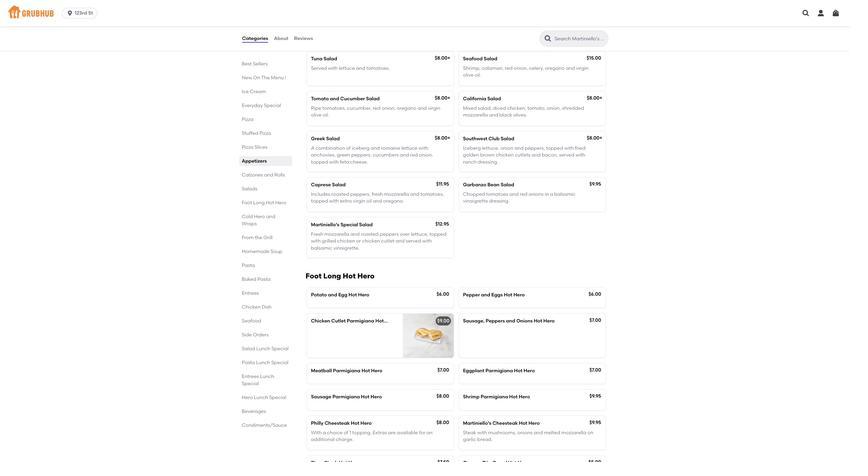 Task type: locate. For each thing, give the bounding box(es) containing it.
1 vertical spatial dressing.
[[478, 159, 498, 165]]

1 vertical spatial pasta
[[258, 277, 271, 283]]

with
[[311, 431, 322, 436]]

cutlet
[[331, 319, 346, 324]]

tomatoes,
[[483, 26, 507, 31], [322, 106, 346, 111], [421, 192, 444, 198]]

olive inside ripe tomatoes, cucumber, red onion, oregano and virgin olive oil.
[[311, 112, 322, 118]]

2 $6.00 from the left
[[589, 292, 601, 298]]

cutlet
[[381, 239, 394, 244]]

0 horizontal spatial martiniello's
[[311, 222, 339, 228]]

salad up ripe tomatoes, cucumber, red onion, oregano and virgin olive oil.
[[366, 96, 380, 102]]

1 horizontal spatial chicken
[[362, 239, 380, 244]]

1 vertical spatial a
[[323, 431, 326, 436]]

pasta right baked
[[258, 277, 271, 283]]

1 vertical spatial roasted
[[361, 232, 379, 238]]

0 vertical spatial entrees
[[242, 291, 259, 297]]

special inside entrees lunch special
[[242, 382, 259, 387]]

oil. down tomato
[[323, 112, 329, 118]]

parmigiana right cutlet
[[347, 319, 374, 324]]

entrees inside entrees lunch special
[[242, 374, 259, 380]]

1 horizontal spatial tomatoes,
[[421, 192, 444, 198]]

calzones
[[242, 172, 263, 178]]

0 horizontal spatial a
[[323, 431, 326, 436]]

topped inside iceberg lettuce, onion and peppers, topped with fried golden brown chicken cutlets and bacon, served with ranch dressing.
[[546, 146, 563, 151]]

sellers
[[253, 61, 268, 67]]

dressing. down tomatoes
[[489, 199, 510, 204]]

$8.00 + for mixed salad, diced chicken, tomato, onion, shredded mozzarella and black olives.
[[435, 95, 450, 101]]

tomatoes, down tomato and cucumber salad
[[322, 106, 346, 111]]

salad up diced
[[488, 96, 501, 102]]

calamari,
[[482, 66, 504, 71]]

served down the over
[[406, 239, 421, 244]]

oil. inside ripe tomatoes, cucumber, red onion, oregano and virgin olive oil.
[[323, 112, 329, 118]]

1 vertical spatial oregano
[[397, 106, 416, 111]]

0 vertical spatial balsamic
[[554, 192, 576, 198]]

red inside ripe tomatoes, cucumber, red onion, oregano and virgin olive oil.
[[373, 106, 381, 111]]

chicken left cutlet
[[311, 319, 330, 324]]

a inside with a choice of 1 topping. extras are available for an additional charge.
[[323, 431, 326, 436]]

bread.
[[477, 438, 493, 443]]

1 vertical spatial long
[[323, 272, 341, 281]]

red right cucumber,
[[373, 106, 381, 111]]

martiniello's up 'steak'
[[463, 421, 492, 427]]

1 horizontal spatial balsamic
[[554, 192, 576, 198]]

pizza up slices
[[260, 131, 271, 136]]

1 vertical spatial entrees
[[242, 374, 259, 380]]

0 horizontal spatial virgin
[[353, 199, 365, 204]]

grilled
[[322, 239, 336, 244]]

salad
[[324, 56, 337, 62], [484, 56, 497, 62], [366, 96, 380, 102], [488, 96, 501, 102], [326, 136, 340, 142], [501, 136, 514, 142], [332, 182, 346, 188], [501, 182, 514, 188], [359, 222, 373, 228], [242, 347, 255, 352]]

lunch for entrees
[[260, 374, 274, 380]]

virgin inside shrimp, calamari, red onion, celery, oregano and virgin olive oil.
[[576, 66, 589, 71]]

cheesteak up choice
[[325, 421, 350, 427]]

california salad
[[463, 96, 501, 102]]

lunch inside entrees lunch special
[[260, 374, 274, 380]]

chicken inside iceberg lettuce, onion and peppers, topped with fried golden brown chicken cutlets and bacon, served with ranch dressing.
[[496, 152, 514, 158]]

chicken for and
[[337, 239, 355, 244]]

2 cheesteak from the left
[[493, 421, 518, 427]]

categories button
[[242, 26, 269, 51]]

red right calamari,
[[505, 66, 513, 71]]

1 horizontal spatial lettuce,
[[411, 232, 428, 238]]

0 vertical spatial lettuce,
[[333, 26, 350, 31]]

and inside "mixed salad, diced chicken, tomato, onion, shredded mozzarella and black olives."
[[489, 112, 498, 118]]

1 vertical spatial foot
[[306, 272, 322, 281]]

with a choice of 1 topping. extras are available for an additional charge.
[[311, 431, 433, 443]]

cheesteak
[[325, 421, 350, 427], [493, 421, 518, 427]]

0 vertical spatial of
[[346, 146, 351, 151]]

martiniello's up fresh
[[311, 222, 339, 228]]

topped inside includes roasted peppers, fresh mozzarella and tomatoes, topped with extra virgin oil and oregano.
[[311, 199, 328, 204]]

onions right mushrooms,
[[518, 431, 533, 436]]

a right in
[[550, 192, 553, 198]]

1 entrees from the top
[[242, 291, 259, 297]]

everyday special
[[242, 103, 281, 109]]

lunch down salad lunch special
[[256, 360, 270, 366]]

1 horizontal spatial oregano
[[545, 66, 565, 71]]

pasta up entrees lunch special
[[242, 360, 255, 366]]

served
[[559, 152, 575, 158], [406, 239, 421, 244]]

roasted up extra
[[331, 192, 349, 198]]

croutons
[[398, 26, 418, 31]]

$8.00 for served with lettuce and tomatoes.
[[435, 55, 448, 61]]

dressing. inside "romaine lettuce, parmigiano cheese, croutons and our homemade caesar dressing."
[[357, 32, 378, 38]]

parmigiano
[[351, 26, 378, 31]]

lunch
[[256, 347, 270, 352], [256, 360, 270, 366], [260, 374, 274, 380], [254, 395, 268, 401]]

0 vertical spatial olive
[[463, 72, 474, 78]]

celery,
[[529, 66, 544, 71]]

chicken
[[242, 305, 261, 311], [311, 319, 330, 324]]

topped down the includes
[[311, 199, 328, 204]]

0 horizontal spatial oregano
[[397, 106, 416, 111]]

peppers, up cutlets at top right
[[525, 146, 545, 151]]

mozzarella left on in the right bottom of the page
[[561, 431, 586, 436]]

1 horizontal spatial seafood
[[463, 56, 483, 62]]

$11.95
[[436, 181, 449, 187]]

lunch for salad
[[256, 347, 270, 352]]

svg image
[[817, 9, 825, 17], [832, 9, 840, 17]]

vinaigrette.
[[333, 246, 360, 251]]

lettuce right romaine
[[401, 146, 418, 151]]

2 vertical spatial pizza
[[242, 145, 253, 150]]

foot up potato
[[306, 272, 322, 281]]

onion, inside "mixed salad, diced chicken, tomato, onion, shredded mozzarella and black olives."
[[547, 106, 561, 111]]

an
[[427, 431, 433, 436]]

1 vertical spatial onions
[[518, 431, 533, 436]]

chicken right or
[[362, 239, 380, 244]]

of left 1 in the left of the page
[[344, 431, 348, 436]]

chicken left dish
[[242, 305, 261, 311]]

pizza
[[242, 117, 253, 123], [260, 131, 271, 136], [242, 145, 253, 150]]

potato and egg hot hero
[[311, 292, 369, 298]]

1 vertical spatial tomatoes,
[[322, 106, 346, 111]]

long
[[253, 200, 265, 206], [323, 272, 341, 281]]

lunch up pasta lunch special
[[256, 347, 270, 352]]

orders
[[253, 333, 269, 338]]

pizza left slices
[[242, 145, 253, 150]]

1 horizontal spatial roasted
[[361, 232, 379, 238]]

$8.00 + for shrimp, calamari, red onion, celery, oregano and virgin olive oil.
[[435, 55, 450, 61]]

2 vertical spatial tomatoes,
[[421, 192, 444, 198]]

0 horizontal spatial chicken
[[337, 239, 355, 244]]

dressing. inside 'chopped tomatoes and red onions in a balsamic vinaigrette dressing.'
[[489, 199, 510, 204]]

0 vertical spatial oregano
[[545, 66, 565, 71]]

2 horizontal spatial virgin
[[576, 66, 589, 71]]

tomatoes, down $11.95
[[421, 192, 444, 198]]

roasted inside fresh mozzarella and roasted peppers over lettuce, topped with grilled chicken or chicken cutlet and served with balsamic vinaigrette.
[[361, 232, 379, 238]]

0 vertical spatial peppers,
[[525, 146, 545, 151]]

marinated
[[525, 26, 550, 31]]

topped down anchovies,
[[311, 159, 328, 165]]

parmigiana for meatball parmigiana hot hero
[[333, 369, 360, 374]]

1 horizontal spatial svg image
[[802, 9, 810, 17]]

chopped tomatoes and red onions in a balsamic vinaigrette dressing.
[[463, 192, 576, 204]]

reviews button
[[294, 26, 313, 51]]

dressing. down brown at the right of the page
[[478, 159, 498, 165]]

1 horizontal spatial a
[[550, 192, 553, 198]]

2 vertical spatial virgin
[[353, 199, 365, 204]]

lunch for hero
[[254, 395, 268, 401]]

0 vertical spatial onions
[[529, 192, 544, 198]]

topped down $12.95
[[430, 232, 446, 238]]

1 horizontal spatial oil.
[[475, 72, 481, 78]]

red left in
[[520, 192, 528, 198]]

long up potato and egg hot hero at the left
[[323, 272, 341, 281]]

cheese.
[[350, 159, 368, 165]]

3 $9.95 from the top
[[590, 420, 601, 426]]

0 vertical spatial oil.
[[475, 72, 481, 78]]

tomatoes, up cucumbers.
[[483, 26, 507, 31]]

peppers, up oil
[[350, 192, 371, 198]]

virgin inside ripe tomatoes, cucumber, red onion, oregano and virgin olive oil.
[[428, 106, 440, 111]]

0 vertical spatial a
[[550, 192, 553, 198]]

roasted up or
[[361, 232, 379, 238]]

chicken,
[[507, 106, 526, 111]]

entrees down pasta lunch special
[[242, 374, 259, 380]]

ice
[[242, 89, 249, 95]]

cheesteak up mushrooms,
[[493, 421, 518, 427]]

and inside 'chopped tomatoes and red onions in a balsamic vinaigrette dressing.'
[[510, 192, 519, 198]]

seafood up shrimp,
[[463, 56, 483, 62]]

$7.00 for sausage, peppers and onions hot hero
[[590, 318, 601, 324]]

onions
[[516, 319, 533, 324]]

eggplant parmigiana hot hero
[[463, 369, 535, 374]]

long down salads
[[253, 200, 265, 206]]

lettuce right served
[[339, 66, 355, 71]]

lettuce, inside iceberg lettuce, onion and peppers, topped with fried golden brown chicken cutlets and bacon, served with ranch dressing.
[[482, 146, 499, 151]]

123rd st button
[[62, 8, 100, 19]]

tomatoes, inside lettuce, tomatoes, onions, marinated vegetables, broccoli and cucumbers.
[[483, 26, 507, 31]]

eggplant
[[463, 369, 484, 374]]

pasta for pasta lunch special
[[242, 360, 255, 366]]

mixed salad, diced chicken, tomato, onion, shredded mozzarella and black olives.
[[463, 106, 584, 118]]

0 vertical spatial served
[[559, 152, 575, 158]]

1 horizontal spatial long
[[323, 272, 341, 281]]

+ for shrimp, calamari, red onion, celery, oregano and virgin olive oil.
[[448, 55, 450, 61]]

oil. for tomatoes,
[[323, 112, 329, 118]]

served inside fresh mozzarella and roasted peppers over lettuce, topped with grilled chicken or chicken cutlet and served with balsamic vinaigrette.
[[406, 239, 421, 244]]

mozzarella down mixed
[[463, 112, 488, 118]]

a up additional
[[323, 431, 326, 436]]

$8.00 + for iceberg lettuce, onion and peppers, topped with fried golden brown chicken cutlets and bacon, served with ranch dressing.
[[435, 135, 450, 141]]

olive down ripe
[[311, 112, 322, 118]]

parmigiana for shrimp parmigiana hot hero
[[481, 395, 508, 401]]

special down salad lunch special
[[271, 360, 288, 366]]

1 vertical spatial lettuce
[[401, 146, 418, 151]]

1 vertical spatial of
[[344, 431, 348, 436]]

iceberg
[[463, 146, 481, 151]]

meatball parmigiana hot hero
[[311, 369, 382, 374]]

special for salad lunch special
[[272, 347, 289, 352]]

0 horizontal spatial roasted
[[331, 192, 349, 198]]

0 vertical spatial tomatoes,
[[483, 26, 507, 31]]

pasta for pasta
[[242, 263, 255, 269]]

2 vertical spatial pasta
[[242, 360, 255, 366]]

homemade
[[242, 249, 269, 255]]

onions
[[529, 192, 544, 198], [518, 431, 533, 436]]

chicken up vinaigrette.
[[337, 239, 355, 244]]

0 vertical spatial roasted
[[331, 192, 349, 198]]

parmigiana right the sausage
[[333, 395, 360, 401]]

2 vertical spatial lettuce,
[[411, 232, 428, 238]]

mozzarella inside "mixed salad, diced chicken, tomato, onion, shredded mozzarella and black olives."
[[463, 112, 488, 118]]

2 $9.95 from the top
[[590, 394, 601, 400]]

lettuce, up brown at the right of the page
[[482, 146, 499, 151]]

0 horizontal spatial lettuce,
[[333, 26, 350, 31]]

romaine lettuce, parmigiano cheese, croutons and our homemade caesar dressing.
[[311, 26, 437, 38]]

pasta up baked
[[242, 263, 255, 269]]

salad up the onion
[[501, 136, 514, 142]]

ranch
[[463, 159, 477, 165]]

oregano for onion,
[[397, 106, 416, 111]]

entrees down baked
[[242, 291, 259, 297]]

0 vertical spatial $9.95
[[590, 181, 601, 187]]

parmigiana right eggplant
[[486, 369, 513, 374]]

$8.00 for mixed salad, diced chicken, tomato, onion, shredded mozzarella and black olives.
[[587, 95, 600, 101]]

from
[[242, 235, 254, 241]]

1 vertical spatial balsamic
[[311, 246, 332, 251]]

1 vertical spatial oil.
[[323, 112, 329, 118]]

california
[[463, 96, 486, 102]]

0 vertical spatial martiniello's
[[311, 222, 339, 228]]

potato
[[311, 292, 327, 298]]

balsamic down grilled
[[311, 246, 332, 251]]

seafood up 'side orders'
[[242, 319, 261, 324]]

sausage parmigiana hot hero
[[311, 395, 382, 401]]

foot long hot hero up potato and egg hot hero at the left
[[306, 272, 375, 281]]

reviews
[[294, 36, 313, 41]]

$8.00 for a combination of iceberg and romaine lettuce with anchovies, green peppers, cucumbers and red onion, topped with feta cheese.
[[435, 135, 448, 141]]

feta
[[340, 159, 349, 165]]

onions left in
[[529, 192, 544, 198]]

and
[[420, 26, 429, 31], [463, 32, 472, 38], [356, 66, 365, 71], [566, 66, 575, 71], [330, 96, 339, 102], [418, 106, 427, 111], [489, 112, 498, 118], [371, 146, 380, 151], [515, 146, 524, 151], [400, 152, 409, 158], [532, 152, 541, 158], [264, 172, 273, 178], [410, 192, 419, 198], [510, 192, 519, 198], [373, 199, 382, 204], [266, 214, 275, 220], [351, 232, 360, 238], [396, 239, 405, 244], [328, 292, 337, 298], [481, 292, 490, 298], [506, 319, 515, 324], [534, 431, 543, 436]]

$7.00
[[590, 318, 601, 324], [437, 368, 449, 374], [590, 368, 601, 374]]

ripe
[[311, 106, 321, 111]]

1 horizontal spatial cheesteak
[[493, 421, 518, 427]]

rolls
[[274, 172, 285, 178]]

0 horizontal spatial svg image
[[817, 9, 825, 17]]

1 vertical spatial peppers,
[[351, 152, 372, 158]]

oregano for celery,
[[545, 66, 565, 71]]

salad down side
[[242, 347, 255, 352]]

lettuce, inside "romaine lettuce, parmigiano cheese, croutons and our homemade caesar dressing."
[[333, 26, 350, 31]]

red right the cucumbers
[[410, 152, 418, 158]]

olive down shrimp,
[[463, 72, 474, 78]]

chicken down the onion
[[496, 152, 514, 158]]

chicken for onion
[[496, 152, 514, 158]]

lettuce,
[[333, 26, 350, 31], [482, 146, 499, 151], [411, 232, 428, 238]]

foot long hot hero up cold hero and wraps
[[242, 200, 286, 206]]

lunch up beverages
[[254, 395, 268, 401]]

lettuce,
[[463, 26, 482, 31]]

dressing.
[[357, 32, 378, 38], [478, 159, 498, 165], [489, 199, 510, 204]]

1 horizontal spatial foot
[[306, 272, 322, 281]]

entrees lunch special
[[242, 374, 274, 387]]

2 vertical spatial dressing.
[[489, 199, 510, 204]]

ripe tomatoes, cucumber, red onion, oregano and virgin olive oil.
[[311, 106, 440, 118]]

and inside cold hero and wraps
[[266, 214, 275, 220]]

2 horizontal spatial tomatoes,
[[483, 26, 507, 31]]

pizza for pizza
[[242, 117, 253, 123]]

foot up cold
[[242, 200, 252, 206]]

0 vertical spatial seafood
[[463, 56, 483, 62]]

1 vertical spatial foot long hot hero
[[306, 272, 375, 281]]

red inside 'chopped tomatoes and red onions in a balsamic vinaigrette dressing.'
[[520, 192, 528, 198]]

virgin inside includes roasted peppers, fresh mozzarella and tomatoes, topped with extra virgin oil and oregano.
[[353, 199, 365, 204]]

peppers, down iceberg
[[351, 152, 372, 158]]

entrees
[[242, 291, 259, 297], [242, 374, 259, 380]]

1 vertical spatial olive
[[311, 112, 322, 118]]

special up hero lunch special
[[242, 382, 259, 387]]

0 horizontal spatial balsamic
[[311, 246, 332, 251]]

2 horizontal spatial chicken
[[496, 152, 514, 158]]

parmigiana right shrimp
[[481, 395, 508, 401]]

oil. down shrimp,
[[475, 72, 481, 78]]

foot
[[242, 200, 252, 206], [306, 272, 322, 281]]

chicken dish
[[242, 305, 272, 311]]

1 vertical spatial pizza
[[260, 131, 271, 136]]

mozzarella up oregano.
[[384, 192, 409, 198]]

olive for ripe tomatoes, cucumber, red onion, oregano and virgin olive oil.
[[311, 112, 322, 118]]

peppers, inside includes roasted peppers, fresh mozzarella and tomatoes, topped with extra virgin oil and oregano.
[[350, 192, 371, 198]]

the
[[261, 75, 270, 81]]

red
[[505, 66, 513, 71], [373, 106, 381, 111], [410, 152, 418, 158], [520, 192, 528, 198]]

0 vertical spatial dressing.
[[357, 32, 378, 38]]

martiniello's for with
[[463, 421, 492, 427]]

0 horizontal spatial oil.
[[323, 112, 329, 118]]

foot long hot hero
[[242, 200, 286, 206], [306, 272, 375, 281]]

2 horizontal spatial lettuce,
[[482, 146, 499, 151]]

0 vertical spatial foot long hot hero
[[242, 200, 286, 206]]

lettuce, for caesar
[[333, 26, 350, 31]]

shrimp,
[[463, 66, 481, 71]]

2 vertical spatial peppers,
[[350, 192, 371, 198]]

bean
[[488, 182, 500, 188]]

shrimp
[[463, 395, 480, 401]]

1 vertical spatial virgin
[[428, 106, 440, 111]]

1 vertical spatial seafood
[[242, 319, 261, 324]]

$8.00 for ripe tomatoes, cucumber, red onion, oregano and virgin olive oil.
[[435, 95, 448, 101]]

1 horizontal spatial olive
[[463, 72, 474, 78]]

lunch down pasta lunch special
[[260, 374, 274, 380]]

0 horizontal spatial tomatoes,
[[322, 106, 346, 111]]

0 vertical spatial virgin
[[576, 66, 589, 71]]

svg image
[[802, 9, 810, 17], [67, 10, 73, 17]]

oil. inside shrimp, calamari, red onion, celery, oregano and virgin olive oil.
[[475, 72, 481, 78]]

of
[[346, 146, 351, 151], [344, 431, 348, 436]]

dressing. down "parmigiano"
[[357, 32, 378, 38]]

$6.00
[[437, 292, 449, 298], [589, 292, 601, 298]]

hero
[[275, 200, 286, 206], [254, 214, 265, 220], [357, 272, 375, 281], [358, 292, 369, 298], [514, 292, 525, 298], [385, 319, 396, 324], [544, 319, 555, 324], [371, 369, 382, 374], [524, 369, 535, 374], [371, 395, 382, 401], [519, 395, 530, 401], [242, 395, 253, 401], [361, 421, 372, 427], [529, 421, 540, 427]]

1 $6.00 from the left
[[437, 292, 449, 298]]

mozzarella inside fresh mozzarella and roasted peppers over lettuce, topped with grilled chicken or chicken cutlet and served with balsamic vinaigrette.
[[325, 232, 349, 238]]

2 svg image from the left
[[832, 9, 840, 17]]

1 svg image from the left
[[817, 9, 825, 17]]

lettuce, up caesar
[[333, 26, 350, 31]]

mozzarella up grilled
[[325, 232, 349, 238]]

0 horizontal spatial svg image
[[67, 10, 73, 17]]

1 horizontal spatial virgin
[[428, 106, 440, 111]]

tomatoes, inside ripe tomatoes, cucumber, red onion, oregano and virgin olive oil.
[[322, 106, 346, 111]]

pizza up stuffed
[[242, 117, 253, 123]]

Search Martiniello's Pizzeria search field
[[554, 36, 606, 42]]

1 horizontal spatial $6.00
[[589, 292, 601, 298]]

served right bacon,
[[559, 152, 575, 158]]

topped up bacon,
[[546, 146, 563, 151]]

of up green
[[346, 146, 351, 151]]

special up pasta lunch special
[[272, 347, 289, 352]]

oregano inside shrimp, calamari, red onion, celery, oregano and virgin olive oil.
[[545, 66, 565, 71]]

from the grill
[[242, 235, 273, 241]]

1 vertical spatial served
[[406, 239, 421, 244]]

0 horizontal spatial served
[[406, 239, 421, 244]]

1 vertical spatial $9.95
[[590, 394, 601, 400]]

0 vertical spatial pasta
[[242, 263, 255, 269]]

lettuce, right the over
[[411, 232, 428, 238]]

0 horizontal spatial $6.00
[[437, 292, 449, 298]]

1 horizontal spatial foot long hot hero
[[306, 272, 375, 281]]

1 cheesteak from the left
[[325, 421, 350, 427]]

1 horizontal spatial chicken
[[311, 319, 330, 324]]

extra
[[340, 199, 352, 204]]

and inside shrimp, calamari, red onion, celery, oregano and virgin olive oil.
[[566, 66, 575, 71]]

are
[[388, 431, 396, 436]]

red inside a combination of iceberg and romaine lettuce with anchovies, green peppers, cucumbers and red onion, topped with feta cheese.
[[410, 152, 418, 158]]

roasted
[[331, 192, 349, 198], [361, 232, 379, 238]]

1 vertical spatial chicken
[[311, 319, 330, 324]]

olive inside shrimp, calamari, red onion, celery, oregano and virgin olive oil.
[[463, 72, 474, 78]]

eggs
[[491, 292, 503, 298]]

tomato
[[311, 96, 329, 102]]

topped inside a combination of iceberg and romaine lettuce with anchovies, green peppers, cucumbers and red onion, topped with feta cheese.
[[311, 159, 328, 165]]

0 horizontal spatial foot
[[242, 200, 252, 206]]

0 vertical spatial pizza
[[242, 117, 253, 123]]

1 horizontal spatial martiniello's
[[463, 421, 492, 427]]

1 vertical spatial martiniello's
[[463, 421, 492, 427]]

peppers, inside a combination of iceberg and romaine lettuce with anchovies, green peppers, cucumbers and red onion, topped with feta cheese.
[[351, 152, 372, 158]]

of inside a combination of iceberg and romaine lettuce with anchovies, green peppers, cucumbers and red onion, topped with feta cheese.
[[346, 146, 351, 151]]

1 horizontal spatial svg image
[[832, 9, 840, 17]]

1 vertical spatial lettuce,
[[482, 146, 499, 151]]

martiniello's
[[311, 222, 339, 228], [463, 421, 492, 427]]

0 horizontal spatial chicken
[[242, 305, 261, 311]]

0 vertical spatial chicken
[[242, 305, 261, 311]]

$15.00
[[587, 55, 601, 61]]

virgin for shrimp, calamari, red onion, celery, oregano and virgin olive oil.
[[576, 66, 589, 71]]

parmigiana right meatball
[[333, 369, 360, 374]]

special down entrees lunch special
[[269, 395, 286, 401]]

0 horizontal spatial olive
[[311, 112, 322, 118]]

2 entrees from the top
[[242, 374, 259, 380]]

1 $9.95 from the top
[[590, 181, 601, 187]]

oil
[[367, 199, 372, 204]]

balsamic right in
[[554, 192, 576, 198]]

broccoli
[[578, 26, 597, 31]]

0 horizontal spatial cheesteak
[[325, 421, 350, 427]]

onion, inside a combination of iceberg and romaine lettuce with anchovies, green peppers, cucumbers and red onion, topped with feta cheese.
[[419, 152, 433, 158]]

peppers, inside iceberg lettuce, onion and peppers, topped with fried golden brown chicken cutlets and bacon, served with ranch dressing.
[[525, 146, 545, 151]]

0 vertical spatial long
[[253, 200, 265, 206]]

pasta
[[242, 263, 255, 269], [258, 277, 271, 283], [242, 360, 255, 366]]

oregano inside ripe tomatoes, cucumber, red onion, oregano and virgin olive oil.
[[397, 106, 416, 111]]



Task type: describe. For each thing, give the bounding box(es) containing it.
oregano.
[[383, 199, 404, 204]]

topping.
[[352, 431, 372, 436]]

cheesteak for mushrooms,
[[493, 421, 518, 427]]

parmigiana for eggplant parmigiana hot hero
[[486, 369, 513, 374]]

new on the menu !
[[242, 75, 286, 81]]

tomatoes, for lettuce,
[[483, 26, 507, 31]]

shrimp parmigiana hot hero
[[463, 395, 530, 401]]

svg image inside 123rd st button
[[67, 10, 73, 17]]

roasted inside includes roasted peppers, fresh mozzarella and tomatoes, topped with extra virgin oil and oregano.
[[331, 192, 349, 198]]

diced
[[493, 106, 506, 111]]

123rd st
[[75, 10, 93, 16]]

cucumber
[[340, 96, 365, 102]]

charge.
[[336, 438, 354, 443]]

onions inside 'chopped tomatoes and red onions in a balsamic vinaigrette dressing.'
[[529, 192, 544, 198]]

greek salad
[[311, 136, 340, 142]]

about button
[[274, 26, 289, 51]]

in
[[545, 192, 549, 198]]

for
[[419, 431, 425, 436]]

dressing. inside iceberg lettuce, onion and peppers, topped with fried golden brown chicken cutlets and bacon, served with ranch dressing.
[[478, 159, 498, 165]]

homemade soup
[[242, 249, 282, 255]]

salad right caprese
[[332, 182, 346, 188]]

st
[[88, 10, 93, 16]]

the
[[255, 235, 262, 241]]

topped inside fresh mozzarella and roasted peppers over lettuce, topped with grilled chicken or chicken cutlet and served with balsamic vinaigrette.
[[430, 232, 446, 238]]

steak
[[463, 431, 476, 436]]

tomatoes, inside includes roasted peppers, fresh mozzarella and tomatoes, topped with extra virgin oil and oregano.
[[421, 192, 444, 198]]

$9.95 for chopped tomatoes and red onions in a balsamic vinaigrette dressing.
[[590, 181, 601, 187]]

$7.00 for eggplant parmigiana hot hero
[[590, 368, 601, 374]]

special up or
[[341, 222, 358, 228]]

lettuce, inside fresh mozzarella and roasted peppers over lettuce, topped with grilled chicken or chicken cutlet and served with balsamic vinaigrette.
[[411, 232, 428, 238]]

peppers
[[380, 232, 399, 238]]

balsamic inside 'chopped tomatoes and red onions in a balsamic vinaigrette dressing.'
[[554, 192, 576, 198]]

cucumber,
[[347, 106, 372, 111]]

mozzarella inside steak with mushrooms, onions and melted mozzarella on garlic bread.
[[561, 431, 586, 436]]

served inside iceberg lettuce, onion and peppers, topped with fried golden brown chicken cutlets and bacon, served with ranch dressing.
[[559, 152, 575, 158]]

0 vertical spatial lettuce
[[339, 66, 355, 71]]

romaine
[[311, 26, 332, 31]]

and inside "romaine lettuce, parmigiano cheese, croutons and our homemade caesar dressing."
[[420, 26, 429, 31]]

baked pasta
[[242, 277, 271, 283]]

salad,
[[478, 106, 492, 111]]

special down cream
[[264, 103, 281, 109]]

with inside steak with mushrooms, onions and melted mozzarella on garlic bread.
[[477, 431, 487, 436]]

caprese
[[311, 182, 331, 188]]

olive for shrimp, calamari, red onion, celery, oregano and virgin olive oil.
[[463, 72, 474, 78]]

onion, inside ripe tomatoes, cucumber, red onion, oregano and virgin olive oil.
[[382, 106, 396, 111]]

dressing. for lettuce,
[[357, 32, 378, 38]]

golden
[[463, 152, 479, 158]]

philly
[[311, 421, 323, 427]]

cold
[[242, 214, 253, 220]]

vinaigrette
[[463, 199, 488, 204]]

main navigation navigation
[[0, 0, 850, 26]]

$8.00 for iceberg lettuce, onion and peppers, topped with fried golden brown chicken cutlets and bacon, served with ranch dressing.
[[587, 135, 600, 141]]

pizza for pizza slices
[[242, 145, 253, 150]]

romaine lettuce, parmigiano cheese, croutons and our homemade caesar dressing. button
[[307, 12, 454, 46]]

0 horizontal spatial foot long hot hero
[[242, 200, 286, 206]]

oil. for calamari,
[[475, 72, 481, 78]]

shrimp, calamari, red onion, celery, oregano and virgin olive oil.
[[463, 66, 589, 78]]

a inside 'chopped tomatoes and red onions in a balsamic vinaigrette dressing.'
[[550, 192, 553, 198]]

steak with mushrooms, onions and melted mozzarella on garlic bread.
[[463, 431, 593, 443]]

special for pasta lunch special
[[271, 360, 288, 366]]

dressing. for tomatoes
[[489, 199, 510, 204]]

baked
[[242, 277, 256, 283]]

categories
[[242, 36, 268, 41]]

iceberg
[[352, 146, 370, 151]]

0 vertical spatial foot
[[242, 200, 252, 206]]

stuffed pizza
[[242, 131, 271, 136]]

additional
[[311, 438, 335, 443]]

condiments/sauce
[[242, 423, 287, 429]]

everyday
[[242, 103, 263, 109]]

with inside includes roasted peppers, fresh mozzarella and tomatoes, topped with extra virgin oil and oregano.
[[329, 199, 339, 204]]

includes
[[311, 192, 330, 198]]

romaine
[[381, 146, 400, 151]]

tomatoes
[[486, 192, 508, 198]]

!
[[285, 75, 286, 81]]

sausage
[[311, 395, 331, 401]]

tomato,
[[528, 106, 546, 111]]

$7.00 for meatball parmigiana hot hero
[[437, 368, 449, 374]]

melted
[[544, 431, 560, 436]]

tomatoes, for ripe
[[322, 106, 346, 111]]

garbanzo
[[463, 182, 486, 188]]

appetizers
[[242, 159, 267, 164]]

$6.00 for potato and egg hot hero
[[437, 292, 449, 298]]

grill
[[263, 235, 273, 241]]

peppers
[[486, 319, 505, 324]]

cream
[[250, 89, 266, 95]]

side
[[242, 333, 252, 338]]

stuffed
[[242, 131, 258, 136]]

martiniello's for mozzarella
[[311, 222, 339, 228]]

salad up combination
[[326, 136, 340, 142]]

slices
[[255, 145, 268, 150]]

salad up or
[[359, 222, 373, 228]]

virgin for ripe tomatoes, cucumber, red onion, oregano and virgin olive oil.
[[428, 106, 440, 111]]

and inside ripe tomatoes, cucumber, red onion, oregano and virgin olive oil.
[[418, 106, 427, 111]]

and inside lettuce, tomatoes, onions, marinated vegetables, broccoli and cucumbers.
[[463, 32, 472, 38]]

of inside with a choice of 1 topping. extras are available for an additional charge.
[[344, 431, 348, 436]]

martiniello's special salad
[[311, 222, 373, 228]]

and inside steak with mushrooms, onions and melted mozzarella on garlic bread.
[[534, 431, 543, 436]]

tomatoes.
[[366, 66, 390, 71]]

cold hero and wraps
[[242, 214, 275, 227]]

+ for mixed salad, diced chicken, tomato, onion, shredded mozzarella and black olives.
[[448, 95, 450, 101]]

anchovies,
[[311, 152, 336, 158]]

sausage,
[[463, 319, 485, 324]]

fresh
[[311, 232, 323, 238]]

$6.00 for pepper and eggs hot hero
[[589, 292, 601, 298]]

search icon image
[[544, 35, 552, 43]]

egg
[[338, 292, 347, 298]]

vegetables,
[[551, 26, 577, 31]]

salad right 'tuna'
[[324, 56, 337, 62]]

parmigiana for sausage parmigiana hot hero
[[333, 395, 360, 401]]

salad right bean
[[501, 182, 514, 188]]

seafood for seafood
[[242, 319, 261, 324]]

lunch for pasta
[[256, 360, 270, 366]]

salad up calamari,
[[484, 56, 497, 62]]

available
[[397, 431, 418, 436]]

chicken for chicken cutlet parmigiana hot hero
[[311, 319, 330, 324]]

seafood for seafood salad
[[463, 56, 483, 62]]

lettuce inside a combination of iceberg and romaine lettuce with anchovies, green peppers, cucumbers and red onion, topped with feta cheese.
[[401, 146, 418, 151]]

brown
[[480, 152, 495, 158]]

hero inside cold hero and wraps
[[254, 214, 265, 220]]

green
[[337, 152, 350, 158]]

mozzarella inside includes roasted peppers, fresh mozzarella and tomatoes, topped with extra virgin oil and oregano.
[[384, 192, 409, 198]]

cutlets
[[515, 152, 530, 158]]

lettuce, for golden
[[482, 146, 499, 151]]

red inside shrimp, calamari, red onion, celery, oregano and virgin olive oil.
[[505, 66, 513, 71]]

tuna salad
[[311, 56, 337, 62]]

lettuce, tomatoes, onions, marinated vegetables, broccoli and cucumbers. button
[[459, 12, 606, 46]]

chicken for chicken dish
[[242, 305, 261, 311]]

balsamic inside fresh mozzarella and roasted peppers over lettuce, topped with grilled chicken or chicken cutlet and served with balsamic vinaigrette.
[[311, 246, 332, 251]]

entrees for entrees
[[242, 291, 259, 297]]

onions inside steak with mushrooms, onions and melted mozzarella on garlic bread.
[[518, 431, 533, 436]]

dish
[[262, 305, 272, 311]]

special for hero lunch special
[[269, 395, 286, 401]]

chopped
[[463, 192, 485, 198]]

caprese salad
[[311, 182, 346, 188]]

special for entrees lunch special
[[242, 382, 259, 387]]

a combination of iceberg and romaine lettuce with anchovies, green peppers, cucumbers and red onion, topped with feta cheese.
[[311, 146, 433, 165]]

chicken cutlet parmigiana hot hero image
[[403, 314, 454, 358]]

cheesteak for choice
[[325, 421, 350, 427]]

salad lunch special
[[242, 347, 289, 352]]

choice
[[327, 431, 343, 436]]

$9.95 for steak with mushrooms, onions and melted mozzarella on garlic bread.
[[590, 420, 601, 426]]

caesar
[[339, 32, 356, 38]]

lettuce, tomatoes, onions, marinated vegetables, broccoli and cucumbers.
[[463, 26, 597, 38]]

on
[[253, 75, 260, 81]]

fresh mozzarella and roasted peppers over lettuce, topped with grilled chicken or chicken cutlet and served with balsamic vinaigrette.
[[311, 232, 446, 251]]

entrees for entrees lunch special
[[242, 374, 259, 380]]

tomato and cucumber salad
[[311, 96, 380, 102]]

combination
[[316, 146, 345, 151]]

onion, inside shrimp, calamari, red onion, celery, oregano and virgin olive oil.
[[514, 66, 528, 71]]

+ for iceberg lettuce, onion and peppers, topped with fried golden brown chicken cutlets and bacon, served with ranch dressing.
[[448, 135, 450, 141]]

black
[[499, 112, 512, 118]]



Task type: vqa. For each thing, say whether or not it's contained in the screenshot.
Special within the Entrees Lunch Special
yes



